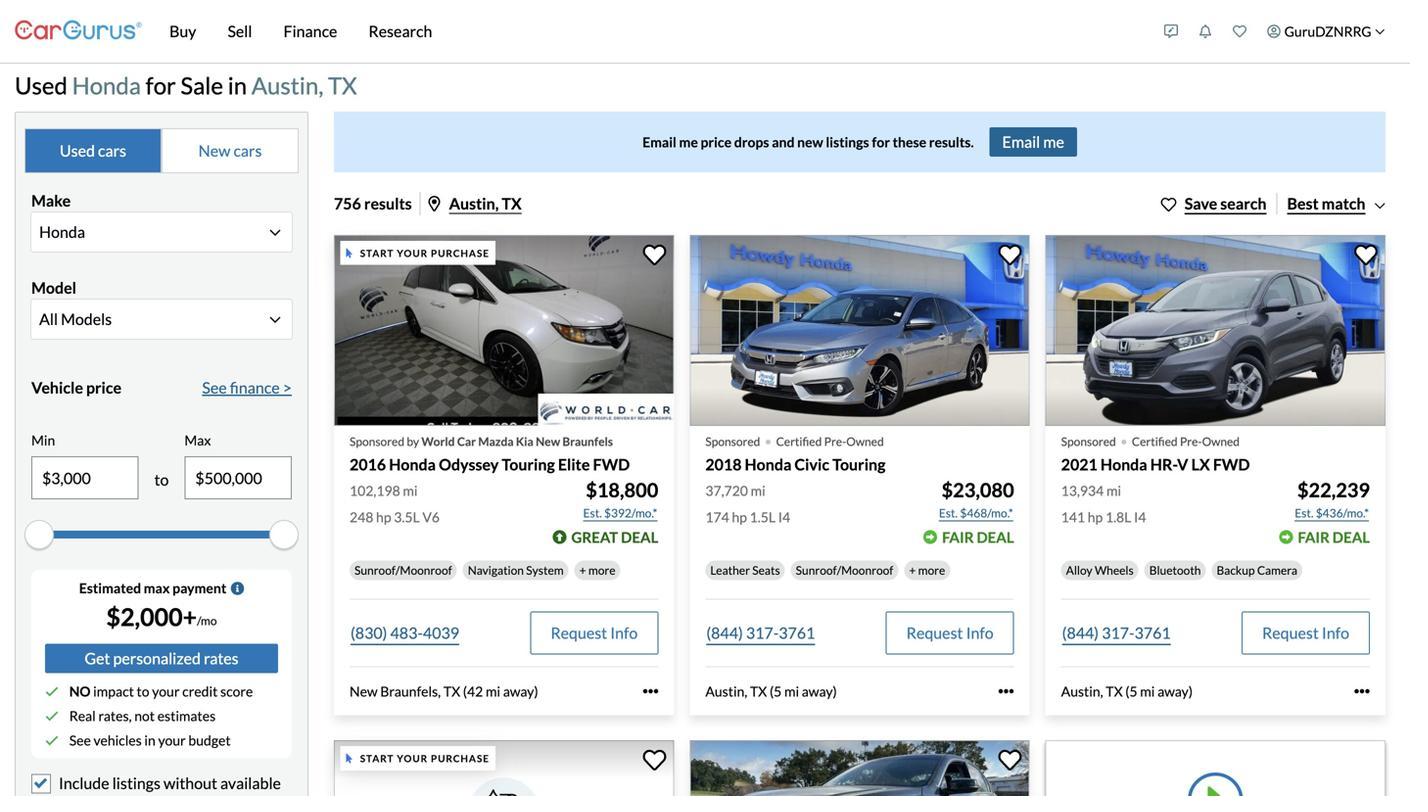 Task type: vqa. For each thing, say whether or not it's contained in the screenshot.
rightmost Request
yes



Task type: describe. For each thing, give the bounding box(es) containing it.
1 mouse pointer image from the top
[[346, 248, 352, 258]]

2016
[[350, 455, 386, 474]]

search
[[1221, 194, 1267, 213]]

request info button for $22,239
[[1242, 612, 1371, 655]]

me for email me
[[1044, 132, 1065, 151]]

est. $436/mo.* button
[[1294, 503, 1371, 523]]

new cars button
[[162, 128, 299, 173]]

sell
[[228, 22, 252, 41]]

$23,080
[[942, 478, 1015, 502]]

car
[[457, 435, 476, 449]]

cars for new cars
[[234, 141, 262, 160]]

ellipsis h image
[[999, 684, 1015, 700]]

1 purchase from the top
[[431, 247, 490, 259]]

make
[[31, 191, 71, 210]]

used for used honda for sale in austin, tx
[[15, 72, 68, 99]]

cargurus logo homepage link image
[[15, 3, 142, 59]]

personalized
[[113, 649, 201, 668]]

score
[[220, 683, 253, 700]]

37,720 mi 174 hp 1.5l i4
[[706, 482, 791, 525]]

request info for $23,080
[[907, 623, 994, 643]]

seats
[[753, 563, 780, 577]]

owned for $22,239
[[1203, 435, 1240, 449]]

+ more for world car mazda kia new braunfels
[[580, 563, 616, 577]]

fair for $22,239
[[1298, 528, 1330, 546]]

$392/mo.*
[[604, 506, 658, 520]]

hr-
[[1151, 455, 1178, 474]]

your inside start your purchase link
[[397, 753, 428, 765]]

start your purchase link
[[334, 741, 678, 796]]

v6
[[423, 509, 440, 525]]

13,934
[[1062, 482, 1104, 499]]

1 away) from the left
[[503, 683, 538, 700]]

gurudznrrg menu
[[1155, 4, 1396, 59]]

3761 for $22,239
[[1135, 623, 1171, 643]]

rates
[[204, 649, 239, 668]]

$2,000+ /mo
[[106, 603, 217, 632]]

buy
[[169, 22, 196, 41]]

real rates, not estimates
[[69, 708, 216, 725]]

0 vertical spatial in
[[228, 72, 247, 99]]

estimated
[[79, 580, 141, 597]]

vehicle photo unavailable image
[[334, 741, 674, 796]]

email for email me
[[1003, 132, 1041, 151]]

info for $18,800
[[611, 623, 638, 643]]

deal for $22,239
[[1333, 528, 1371, 546]]

lunar silver metallic 2018 honda civic touring sedan front-wheel drive continuously variable transmission image
[[690, 235, 1030, 426]]

102,198
[[350, 482, 400, 499]]

(844) 317-3761 button for $22,239
[[1062, 612, 1172, 655]]

new
[[798, 134, 824, 150]]

without
[[164, 774, 217, 793]]

request for $23,080
[[907, 623, 963, 643]]

info circle image
[[230, 582, 244, 595]]

request for $18,800
[[551, 623, 608, 643]]

new for new braunfels, tx (42 mi away)
[[350, 683, 378, 700]]

gurudznrrg
[[1285, 23, 1372, 40]]

mi inside the 102,198 mi 248 hp 3.5l v6
[[403, 482, 418, 499]]

navigation system
[[468, 563, 564, 577]]

info for $22,239
[[1322, 623, 1350, 643]]

+ more for ·
[[909, 563, 946, 577]]

$22,239
[[1298, 478, 1371, 502]]

email me
[[1003, 132, 1065, 151]]

1.5l
[[750, 509, 776, 525]]

saved cars image
[[1234, 24, 1247, 38]]

2 check image from the top
[[45, 734, 59, 748]]

no
[[69, 683, 91, 700]]

away) for $22,239
[[1158, 683, 1193, 700]]

open notifications image
[[1199, 24, 1213, 38]]

1 vertical spatial to
[[137, 683, 149, 700]]

your down estimates
[[158, 732, 186, 749]]

fair deal for $22,239
[[1298, 528, 1371, 546]]

max
[[185, 432, 211, 448]]

$23,080 est. $468/mo.*
[[939, 478, 1015, 520]]

min
[[31, 432, 55, 448]]

bluetooth
[[1150, 563, 1202, 577]]

cargurus logo homepage link link
[[15, 3, 142, 59]]

system
[[526, 563, 564, 577]]

research
[[369, 22, 432, 41]]

new for new cars
[[199, 141, 231, 160]]

request info for $18,800
[[551, 623, 638, 643]]

request info button for $23,080
[[886, 612, 1015, 655]]

used for used cars
[[60, 141, 95, 160]]

(844) 317-3761 for $22,239
[[1063, 623, 1171, 643]]

touring inside the sponsored by world car mazda kia new braunfels 2016 honda odyssey touring elite fwd
[[502, 455, 555, 474]]

sponsored by world car mazda kia new braunfels 2016 honda odyssey touring elite fwd
[[350, 435, 630, 474]]

camera
[[1258, 563, 1298, 577]]

v
[[1178, 455, 1189, 474]]

see finance > link
[[202, 376, 292, 400]]

leather seats
[[711, 563, 780, 577]]

braunfels
[[563, 435, 613, 449]]

4039
[[423, 623, 460, 643]]

get personalized rates
[[85, 649, 239, 668]]

user icon image
[[1268, 24, 1282, 38]]

world
[[422, 435, 455, 449]]

request info for $22,239
[[1263, 623, 1350, 643]]

touring inside sponsored · certified pre-owned 2018 honda civic touring
[[833, 455, 886, 474]]

available
[[220, 774, 281, 793]]

141
[[1062, 509, 1085, 525]]

2018
[[706, 455, 742, 474]]

world car mazda kia new braunfels image
[[538, 394, 674, 426]]

real
[[69, 708, 96, 725]]

by
[[407, 435, 419, 449]]

$468/mo.*
[[960, 506, 1014, 520]]

(830)
[[351, 623, 387, 643]]

honda down cargurus logo homepage link
[[72, 72, 141, 99]]

1 sunroof/moonroof from the left
[[355, 563, 452, 577]]

alloy wheels
[[1067, 563, 1134, 577]]

save search button
[[1162, 192, 1267, 215]]

braunfels,
[[380, 683, 441, 700]]

1.8l
[[1106, 509, 1132, 525]]

request for $22,239
[[1263, 623, 1319, 643]]

estimated max payment
[[79, 580, 227, 597]]

these
[[893, 134, 927, 150]]

0 horizontal spatial in
[[144, 732, 156, 749]]

more for world car mazda kia new braunfels
[[589, 563, 616, 577]]

2 purchase from the top
[[431, 753, 490, 765]]

· for $23,080
[[765, 422, 773, 458]]

see finance >
[[202, 378, 292, 397]]

1 horizontal spatial listings
[[826, 134, 870, 150]]

317- for $22,239
[[1102, 623, 1135, 643]]

pre- for $23,080
[[824, 435, 847, 449]]

mazda
[[478, 435, 514, 449]]

1 vertical spatial price
[[86, 378, 122, 397]]

3761 for $23,080
[[779, 623, 815, 643]]

rates,
[[98, 708, 132, 725]]

backup camera
[[1217, 563, 1298, 577]]

317- for $23,080
[[746, 623, 779, 643]]

drops
[[735, 134, 770, 150]]

see vehicles in your budget
[[69, 732, 231, 749]]

certified for $22,239
[[1132, 435, 1178, 449]]

(5 for $23,080
[[770, 683, 782, 700]]

wheels
[[1095, 563, 1134, 577]]

2 sunroof/moonroof from the left
[[796, 563, 894, 577]]

vehicles
[[94, 732, 142, 749]]

see for see vehicles in your budget
[[69, 732, 91, 749]]

483-
[[390, 623, 423, 643]]

/mo
[[197, 614, 217, 628]]

3.5l
[[394, 509, 420, 525]]

kia
[[516, 435, 534, 449]]

mi inside 37,720 mi 174 hp 1.5l i4
[[751, 482, 766, 499]]

finance
[[284, 22, 337, 41]]



Task type: locate. For each thing, give the bounding box(es) containing it.
2 pre- from the left
[[1180, 435, 1203, 449]]

317- down "wheels"
[[1102, 623, 1135, 643]]

fair deal down the est. $436/mo.* "button"
[[1298, 528, 1371, 546]]

2 horizontal spatial request info button
[[1242, 612, 1371, 655]]

listings inside the include listings without available pricing
[[112, 774, 161, 793]]

see left finance
[[202, 378, 227, 397]]

1 · from the left
[[765, 422, 773, 458]]

0 horizontal spatial new
[[199, 141, 231, 160]]

1 horizontal spatial certified
[[1132, 435, 1178, 449]]

sell button
[[212, 0, 268, 63]]

2 certified from the left
[[1132, 435, 1178, 449]]

3 away) from the left
[[1158, 683, 1193, 700]]

1 start from the top
[[360, 247, 394, 259]]

sponsored · certified pre-owned 2021 honda hr-v lx fwd
[[1062, 422, 1251, 474]]

sunroof/moonroof
[[355, 563, 452, 577], [796, 563, 894, 577]]

Min text field
[[32, 458, 138, 499]]

3761 down bluetooth
[[1135, 623, 1171, 643]]

purchase down the austin, tx button
[[431, 247, 490, 259]]

start down 756 results at the left of page
[[360, 247, 394, 259]]

model
[[31, 278, 76, 297]]

see
[[202, 378, 227, 397], [69, 732, 91, 749]]

2 cars from the left
[[234, 141, 262, 160]]

request
[[551, 623, 608, 643], [907, 623, 963, 643], [1263, 623, 1319, 643]]

Max text field
[[186, 458, 291, 499]]

fair down est. $468/mo.* button
[[942, 528, 974, 546]]

3 request info button from the left
[[1242, 612, 1371, 655]]

2 start your purchase from the top
[[360, 753, 490, 765]]

1 horizontal spatial (844)
[[1063, 623, 1099, 643]]

1 vertical spatial purchase
[[431, 753, 490, 765]]

3761 down seats
[[779, 623, 815, 643]]

pre- up civic
[[824, 435, 847, 449]]

me
[[1044, 132, 1065, 151], [679, 134, 698, 150]]

3 request info from the left
[[1263, 623, 1350, 643]]

1 horizontal spatial i4
[[1134, 509, 1147, 525]]

1 est. from the left
[[583, 506, 602, 520]]

deal for $18,800
[[621, 528, 659, 546]]

hp inside the 102,198 mi 248 hp 3.5l v6
[[376, 509, 391, 525]]

+ for ·
[[909, 563, 916, 577]]

· inside sponsored · certified pre-owned 2021 honda hr-v lx fwd
[[1120, 422, 1128, 458]]

2 ellipsis h image from the left
[[1355, 684, 1371, 700]]

austin, tx (5 mi away) for $23,080
[[706, 683, 837, 700]]

1 + from the left
[[580, 563, 586, 577]]

new down sale
[[199, 141, 231, 160]]

honda inside sponsored · certified pre-owned 2021 honda hr-v lx fwd
[[1101, 455, 1148, 474]]

certified for $23,080
[[776, 435, 822, 449]]

1 vertical spatial in
[[144, 732, 156, 749]]

for left sale
[[146, 72, 176, 99]]

0 horizontal spatial (844) 317-3761 button
[[706, 612, 816, 655]]

(844) 317-3761 button down seats
[[706, 612, 816, 655]]

1 horizontal spatial cars
[[234, 141, 262, 160]]

email right results. at the top right of page
[[1003, 132, 1041, 151]]

0 horizontal spatial 317-
[[746, 623, 779, 643]]

more down est. $468/mo.* button
[[919, 563, 946, 577]]

map marker alt image
[[429, 196, 440, 211]]

hp right 248 at the bottom
[[376, 509, 391, 525]]

sunroof/moonroof down 3.5l
[[355, 563, 452, 577]]

1 (844) 317-3761 from the left
[[707, 623, 815, 643]]

2 horizontal spatial new
[[536, 435, 560, 449]]

(844) 317-3761
[[707, 623, 815, 643], [1063, 623, 1171, 643]]

0 horizontal spatial (5
[[770, 683, 782, 700]]

2 i4 from the left
[[1134, 509, 1147, 525]]

0 vertical spatial price
[[701, 134, 732, 150]]

new inside the sponsored by world car mazda kia new braunfels 2016 honda odyssey touring elite fwd
[[536, 435, 560, 449]]

1 horizontal spatial ellipsis h image
[[1355, 684, 1371, 700]]

deal down $392/mo.*
[[621, 528, 659, 546]]

2 horizontal spatial away)
[[1158, 683, 1193, 700]]

2 horizontal spatial deal
[[1333, 528, 1371, 546]]

new cars
[[199, 141, 262, 160]]

0 horizontal spatial certified
[[776, 435, 822, 449]]

hp for $23,080
[[732, 509, 747, 525]]

2 request info button from the left
[[886, 612, 1015, 655]]

0 horizontal spatial 3761
[[779, 623, 815, 643]]

3 info from the left
[[1322, 623, 1350, 643]]

lx
[[1192, 455, 1211, 474]]

·
[[765, 422, 773, 458], [1120, 422, 1128, 458]]

1 3761 from the left
[[779, 623, 815, 643]]

new braunfels, tx (42 mi away)
[[350, 683, 538, 700]]

2 est. from the left
[[939, 506, 958, 520]]

used cars button
[[24, 128, 162, 173]]

fwd up the $18,800
[[593, 455, 630, 474]]

2 deal from the left
[[977, 528, 1015, 546]]

0 horizontal spatial sunroof/moonroof
[[355, 563, 452, 577]]

1 request from the left
[[551, 623, 608, 643]]

0 vertical spatial new
[[199, 141, 231, 160]]

hp inside 13,934 mi 141 hp 1.8l i4
[[1088, 509, 1103, 525]]

1 horizontal spatial request
[[907, 623, 963, 643]]

new left braunfels,
[[350, 683, 378, 700]]

certified inside sponsored · certified pre-owned 2021 honda hr-v lx fwd
[[1132, 435, 1178, 449]]

fwd right lx
[[1214, 455, 1251, 474]]

for left these
[[872, 134, 890, 150]]

0 horizontal spatial price
[[86, 378, 122, 397]]

fair deal for $23,080
[[942, 528, 1015, 546]]

1 horizontal spatial fair
[[1298, 528, 1330, 546]]

1 + more from the left
[[580, 563, 616, 577]]

ellipsis h image
[[643, 684, 659, 700], [1355, 684, 1371, 700]]

used down cargurus logo homepage link
[[15, 72, 68, 99]]

(844) 317-3761 down seats
[[707, 623, 815, 643]]

1 horizontal spatial away)
[[802, 683, 837, 700]]

2 horizontal spatial info
[[1322, 623, 1350, 643]]

317- down seats
[[746, 623, 779, 643]]

2 horizontal spatial request
[[1263, 623, 1319, 643]]

honda inside sponsored · certified pre-owned 2018 honda civic touring
[[745, 455, 792, 474]]

2 317- from the left
[[1102, 623, 1135, 643]]

est. down the $22,239 at the bottom of the page
[[1295, 506, 1314, 520]]

1 vertical spatial mouse pointer image
[[346, 754, 352, 764]]

pre- inside sponsored · certified pre-owned 2018 honda civic touring
[[824, 435, 847, 449]]

1 pre- from the left
[[824, 435, 847, 449]]

check image
[[45, 685, 59, 699], [45, 734, 59, 748]]

+ more down est. $468/mo.* button
[[909, 563, 946, 577]]

mi inside 13,934 mi 141 hp 1.8l i4
[[1107, 482, 1122, 499]]

1 horizontal spatial more
[[919, 563, 946, 577]]

listings right new
[[826, 134, 870, 150]]

certified up civic
[[776, 435, 822, 449]]

3 sponsored from the left
[[1062, 435, 1117, 449]]

sunroof/moonroof right seats
[[796, 563, 894, 577]]

1 horizontal spatial owned
[[1203, 435, 1240, 449]]

pre- for $22,239
[[1180, 435, 1203, 449]]

away) for $23,080
[[802, 683, 837, 700]]

owned inside sponsored · certified pre-owned 2021 honda hr-v lx fwd
[[1203, 435, 1240, 449]]

1 (5 from the left
[[770, 683, 782, 700]]

finance
[[230, 378, 280, 397]]

request info button down camera
[[1242, 612, 1371, 655]]

email me price drops and new listings for these results.
[[643, 134, 974, 150]]

in
[[228, 72, 247, 99], [144, 732, 156, 749]]

0 horizontal spatial touring
[[502, 455, 555, 474]]

1 (844) from the left
[[707, 623, 743, 643]]

austin, tx button
[[429, 194, 522, 213]]

1 horizontal spatial ·
[[1120, 422, 1128, 458]]

1 vertical spatial new
[[536, 435, 560, 449]]

1 austin, tx (5 mi away) from the left
[[706, 683, 837, 700]]

0 vertical spatial mouse pointer image
[[346, 248, 352, 258]]

owned for $23,080
[[847, 435, 884, 449]]

0 horizontal spatial for
[[146, 72, 176, 99]]

check image down check image
[[45, 734, 59, 748]]

0 horizontal spatial ·
[[765, 422, 773, 458]]

$18,800
[[586, 478, 659, 502]]

0 vertical spatial listings
[[826, 134, 870, 150]]

1 fair from the left
[[942, 528, 974, 546]]

2 request from the left
[[907, 623, 963, 643]]

i4 right 1.8l
[[1134, 509, 1147, 525]]

1 horizontal spatial me
[[1044, 132, 1065, 151]]

austin, tx (5 mi away)
[[706, 683, 837, 700], [1062, 683, 1193, 700]]

check image
[[45, 710, 59, 723]]

i4 for $23,080
[[779, 509, 791, 525]]

2 horizontal spatial sponsored
[[1062, 435, 1117, 449]]

2 · from the left
[[1120, 422, 1128, 458]]

start your purchase down braunfels,
[[360, 753, 490, 765]]

1 touring from the left
[[502, 455, 555, 474]]

more down the great
[[589, 563, 616, 577]]

1 certified from the left
[[776, 435, 822, 449]]

1 horizontal spatial see
[[202, 378, 227, 397]]

est. $392/mo.* button
[[582, 503, 659, 523]]

white diamond pearl 2016 honda odyssey touring elite fwd minivan front-wheel drive 6-speed automatic image
[[334, 235, 674, 426]]

· inside sponsored · certified pre-owned 2018 honda civic touring
[[765, 422, 773, 458]]

756
[[334, 194, 361, 213]]

cars inside button
[[234, 141, 262, 160]]

0 vertical spatial for
[[146, 72, 176, 99]]

mouse pointer image inside start your purchase link
[[346, 754, 352, 764]]

me for email me price drops and new listings for these results.
[[679, 134, 698, 150]]

0 vertical spatial purchase
[[431, 247, 490, 259]]

hp for $22,239
[[1088, 509, 1103, 525]]

email me button
[[990, 127, 1078, 157]]

2 3761 from the left
[[1135, 623, 1171, 643]]

estimates
[[157, 708, 216, 725]]

1 horizontal spatial info
[[966, 623, 994, 643]]

i4 for $22,239
[[1134, 509, 1147, 525]]

certified up hr-
[[1132, 435, 1178, 449]]

1 vertical spatial listings
[[112, 774, 161, 793]]

used cars
[[60, 141, 126, 160]]

0 horizontal spatial hp
[[376, 509, 391, 525]]

1 (844) 317-3761 button from the left
[[706, 612, 816, 655]]

1 more from the left
[[589, 563, 616, 577]]

max
[[144, 580, 170, 597]]

0 horizontal spatial me
[[679, 134, 698, 150]]

sale
[[181, 72, 223, 99]]

0 horizontal spatial info
[[611, 623, 638, 643]]

add a car review image
[[1165, 24, 1179, 38]]

(844) 317-3761 button down "wheels"
[[1062, 612, 1172, 655]]

1 horizontal spatial deal
[[977, 528, 1015, 546]]

(844) down alloy
[[1063, 623, 1099, 643]]

fair deal down est. $468/mo.* button
[[942, 528, 1015, 546]]

1 317- from the left
[[746, 623, 779, 643]]

honda left hr-
[[1101, 455, 1148, 474]]

for
[[146, 72, 176, 99], [872, 134, 890, 150]]

info for $23,080
[[966, 623, 994, 643]]

fwd inside sponsored · certified pre-owned 2021 honda hr-v lx fwd
[[1214, 455, 1251, 474]]

email for email me price drops and new listings for these results.
[[643, 134, 677, 150]]

2 (844) 317-3761 button from the left
[[1062, 612, 1172, 655]]

2 mouse pointer image from the top
[[346, 754, 352, 764]]

pricing
[[59, 793, 106, 796]]

email left "drops"
[[643, 134, 677, 150]]

start
[[360, 247, 394, 259], [360, 753, 394, 765]]

+
[[580, 563, 586, 577], [909, 563, 916, 577]]

1 horizontal spatial new
[[350, 683, 378, 700]]

to left max text field at the left bottom of the page
[[154, 470, 169, 489]]

(844) for $22,239
[[1063, 623, 1099, 643]]

3 deal from the left
[[1333, 528, 1371, 546]]

1 sponsored from the left
[[350, 435, 405, 449]]

austin, tx (5 mi away) for $22,239
[[1062, 683, 1193, 700]]

price
[[701, 134, 732, 150], [86, 378, 122, 397]]

1 vertical spatial check image
[[45, 734, 59, 748]]

2 sponsored from the left
[[706, 435, 761, 449]]

elite
[[558, 455, 590, 474]]

3 hp from the left
[[1088, 509, 1103, 525]]

2 austin, tx (5 mi away) from the left
[[1062, 683, 1193, 700]]

credit
[[182, 683, 218, 700]]

0 vertical spatial see
[[202, 378, 227, 397]]

· left civic
[[765, 422, 773, 458]]

(844) 317-3761 down "wheels"
[[1063, 623, 1171, 643]]

(844) 317-3761 for $23,080
[[707, 623, 815, 643]]

2 touring from the left
[[833, 455, 886, 474]]

(844) 317-3761 button for $23,080
[[706, 612, 816, 655]]

0 horizontal spatial (844) 317-3761
[[707, 623, 815, 643]]

cars inside button
[[98, 141, 126, 160]]

hp right 141
[[1088, 509, 1103, 525]]

est. for $23,080
[[939, 506, 958, 520]]

great deal
[[572, 528, 659, 546]]

modern steel metallic 2021 honda hr-v lx fwd suv / crossover front-wheel drive automatic image
[[1046, 235, 1386, 426]]

alloy
[[1067, 563, 1093, 577]]

est. down $23,080
[[939, 506, 958, 520]]

$18,800 est. $392/mo.*
[[583, 478, 659, 520]]

sponsored for $23,080
[[706, 435, 761, 449]]

1 start your purchase from the top
[[360, 247, 490, 259]]

est. for $22,239
[[1295, 506, 1314, 520]]

sponsored up 2018
[[706, 435, 761, 449]]

2 fair from the left
[[1298, 528, 1330, 546]]

more for ·
[[919, 563, 946, 577]]

est. inside $22,239 est. $436/mo.*
[[1295, 506, 1314, 520]]

(5 for $22,239
[[1126, 683, 1138, 700]]

3 est. from the left
[[1295, 506, 1314, 520]]

see for see finance >
[[202, 378, 227, 397]]

honda down by on the left bottom of page
[[389, 455, 436, 474]]

vehicle price
[[31, 378, 122, 397]]

leather
[[711, 563, 750, 577]]

new right kia at the bottom left of page
[[536, 435, 560, 449]]

(42
[[463, 683, 483, 700]]

1 horizontal spatial price
[[701, 134, 732, 150]]

1 horizontal spatial est.
[[939, 506, 958, 520]]

sponsored inside sponsored · certified pre-owned 2018 honda civic touring
[[706, 435, 761, 449]]

ellipsis h image for world car mazda kia new braunfels
[[643, 684, 659, 700]]

0 horizontal spatial to
[[137, 683, 149, 700]]

2 (844) from the left
[[1063, 623, 1099, 643]]

used
[[15, 72, 68, 99], [60, 141, 95, 160]]

1 horizontal spatial hp
[[732, 509, 747, 525]]

1 horizontal spatial + more
[[909, 563, 946, 577]]

1 hp from the left
[[376, 509, 391, 525]]

0 horizontal spatial request info
[[551, 623, 638, 643]]

cars for used cars
[[98, 141, 126, 160]]

2 start from the top
[[360, 753, 394, 765]]

in down not
[[144, 732, 156, 749]]

save
[[1185, 194, 1218, 213]]

1 horizontal spatial request info button
[[886, 612, 1015, 655]]

vehicle
[[31, 378, 83, 397]]

1 request info from the left
[[551, 623, 638, 643]]

1 deal from the left
[[621, 528, 659, 546]]

civic
[[795, 455, 830, 474]]

sponsored inside the sponsored by world car mazda kia new braunfels 2016 honda odyssey touring elite fwd
[[350, 435, 405, 449]]

your up estimates
[[152, 683, 180, 700]]

est. $468/mo.* button
[[938, 503, 1015, 523]]

2 request info from the left
[[907, 623, 994, 643]]

see down real
[[69, 732, 91, 749]]

2 info from the left
[[966, 623, 994, 643]]

results.
[[929, 134, 974, 150]]

impact
[[93, 683, 134, 700]]

sponsored for $22,239
[[1062, 435, 1117, 449]]

owned
[[847, 435, 884, 449], [1203, 435, 1240, 449]]

(844) down leather
[[707, 623, 743, 643]]

1 horizontal spatial (844) 317-3761
[[1063, 623, 1171, 643]]

2 more from the left
[[919, 563, 946, 577]]

1 vertical spatial start your purchase
[[360, 753, 490, 765]]

0 horizontal spatial fair
[[942, 528, 974, 546]]

0 vertical spatial to
[[154, 470, 169, 489]]

certified inside sponsored · certified pre-owned 2018 honda civic touring
[[776, 435, 822, 449]]

0 horizontal spatial see
[[69, 732, 91, 749]]

1 horizontal spatial austin, tx (5 mi away)
[[1062, 683, 1193, 700]]

request info button
[[530, 612, 659, 655], [886, 612, 1015, 655], [1242, 612, 1371, 655]]

deal down '$468/mo.*'
[[977, 528, 1015, 546]]

2 + from the left
[[909, 563, 916, 577]]

listings down see vehicles in your budget
[[112, 774, 161, 793]]

(844) for $23,080
[[707, 623, 743, 643]]

2021
[[1062, 455, 1098, 474]]

1 horizontal spatial for
[[872, 134, 890, 150]]

2 (844) 317-3761 from the left
[[1063, 623, 1171, 643]]

start your purchase down map marker alt image
[[360, 247, 490, 259]]

2 owned from the left
[[1203, 435, 1240, 449]]

i4 right 1.5l
[[779, 509, 791, 525]]

1 horizontal spatial pre-
[[1180, 435, 1203, 449]]

honda left civic
[[745, 455, 792, 474]]

fwd inside the sponsored by world car mazda kia new braunfels 2016 honda odyssey touring elite fwd
[[593, 455, 630, 474]]

deal for $23,080
[[977, 528, 1015, 546]]

start inside start your purchase link
[[360, 753, 394, 765]]

save search
[[1185, 194, 1267, 213]]

· for $22,239
[[1120, 422, 1128, 458]]

your down results
[[397, 247, 428, 259]]

gurudznrrg button
[[1258, 4, 1396, 59]]

request info button for $18,800
[[530, 612, 659, 655]]

1 horizontal spatial to
[[154, 470, 169, 489]]

0 horizontal spatial +
[[580, 563, 586, 577]]

fair down the est. $436/mo.* "button"
[[1298, 528, 1330, 546]]

1 vertical spatial see
[[69, 732, 91, 749]]

menu bar containing buy
[[142, 0, 1155, 63]]

ellipsis h image for ·
[[1355, 684, 1371, 700]]

0 vertical spatial check image
[[45, 685, 59, 699]]

sponsored up 2016
[[350, 435, 405, 449]]

chevron down image
[[1375, 26, 1386, 36]]

research button
[[353, 0, 448, 63]]

great
[[572, 528, 618, 546]]

0 vertical spatial used
[[15, 72, 68, 99]]

certified
[[776, 435, 822, 449], [1132, 435, 1178, 449]]

more
[[589, 563, 616, 577], [919, 563, 946, 577]]

3 request from the left
[[1263, 623, 1319, 643]]

0 horizontal spatial sponsored
[[350, 435, 405, 449]]

1 horizontal spatial sunroof/moonroof
[[796, 563, 894, 577]]

0 horizontal spatial est.
[[583, 506, 602, 520]]

to up the "real rates, not estimates"
[[137, 683, 149, 700]]

mouse pointer image
[[346, 248, 352, 258], [346, 754, 352, 764]]

deal down $436/mo.*
[[1333, 528, 1371, 546]]

new inside new cars button
[[199, 141, 231, 160]]

0 horizontal spatial cars
[[98, 141, 126, 160]]

in right sale
[[228, 72, 247, 99]]

pre- up v
[[1180, 435, 1203, 449]]

i4 inside 13,934 mi 141 hp 1.8l i4
[[1134, 509, 1147, 525]]

1 horizontal spatial +
[[909, 563, 916, 577]]

hp
[[376, 509, 391, 525], [732, 509, 747, 525], [1088, 509, 1103, 525]]

email inside 'button'
[[1003, 132, 1041, 151]]

results
[[364, 194, 412, 213]]

2 hp from the left
[[732, 509, 747, 525]]

0 horizontal spatial owned
[[847, 435, 884, 449]]

honda inside the sponsored by world car mazda kia new braunfels 2016 honda odyssey touring elite fwd
[[389, 455, 436, 474]]

1 horizontal spatial 317-
[[1102, 623, 1135, 643]]

1 horizontal spatial fwd
[[1214, 455, 1251, 474]]

0 horizontal spatial fwd
[[593, 455, 630, 474]]

me inside 'button'
[[1044, 132, 1065, 151]]

budget
[[188, 732, 231, 749]]

price right "vehicle"
[[86, 378, 122, 397]]

1 fwd from the left
[[593, 455, 630, 474]]

0 vertical spatial start
[[360, 247, 394, 259]]

gray 2017 honda accord v6 ex-l fwd sedan front-wheel drive 6-speed automatic image
[[690, 741, 1030, 796]]

1 fair deal from the left
[[942, 528, 1015, 546]]

hp right 174
[[732, 509, 747, 525]]

est. inside $23,080 est. $468/mo.*
[[939, 506, 958, 520]]

1 check image from the top
[[45, 685, 59, 699]]

gurudznrrg menu item
[[1258, 4, 1396, 59]]

est. inside $18,800 est. $392/mo.*
[[583, 506, 602, 520]]

start down braunfels,
[[360, 753, 394, 765]]

info
[[611, 623, 638, 643], [966, 623, 994, 643], [1322, 623, 1350, 643]]

1 horizontal spatial email
[[1003, 132, 1041, 151]]

1 vertical spatial for
[[872, 134, 890, 150]]

1 horizontal spatial fair deal
[[1298, 528, 1371, 546]]

2 (5 from the left
[[1126, 683, 1138, 700]]

1 cars from the left
[[98, 141, 126, 160]]

>
[[283, 378, 292, 397]]

fair for $23,080
[[942, 528, 974, 546]]

touring down kia at the bottom left of page
[[502, 455, 555, 474]]

pre- inside sponsored · certified pre-owned 2021 honda hr-v lx fwd
[[1180, 435, 1203, 449]]

hp inside 37,720 mi 174 hp 1.5l i4
[[732, 509, 747, 525]]

and
[[772, 134, 795, 150]]

purchase down (42
[[431, 753, 490, 765]]

+ for world car mazda kia new braunfels
[[580, 563, 586, 577]]

menu bar
[[142, 0, 1155, 63]]

new
[[199, 141, 231, 160], [536, 435, 560, 449], [350, 683, 378, 700]]

· left hr-
[[1120, 422, 1128, 458]]

0 horizontal spatial austin, tx (5 mi away)
[[706, 683, 837, 700]]

cars
[[98, 141, 126, 160], [234, 141, 262, 160]]

navigation
[[468, 563, 524, 577]]

0 horizontal spatial i4
[[779, 509, 791, 525]]

sponsored up 2021
[[1062, 435, 1117, 449]]

2 fwd from the left
[[1214, 455, 1251, 474]]

payment
[[173, 580, 227, 597]]

0 horizontal spatial pre-
[[824, 435, 847, 449]]

buy button
[[154, 0, 212, 63]]

0 horizontal spatial deal
[[621, 528, 659, 546]]

2 horizontal spatial est.
[[1295, 506, 1314, 520]]

0 horizontal spatial more
[[589, 563, 616, 577]]

sponsored · certified pre-owned 2018 honda civic touring
[[706, 422, 886, 474]]

0 horizontal spatial request info button
[[530, 612, 659, 655]]

2 vertical spatial new
[[350, 683, 378, 700]]

check image up check image
[[45, 685, 59, 699]]

touring right civic
[[833, 455, 886, 474]]

request info button down system
[[530, 612, 659, 655]]

your down braunfels,
[[397, 753, 428, 765]]

price left "drops"
[[701, 134, 732, 150]]

used up make
[[60, 141, 95, 160]]

sponsored inside sponsored · certified pre-owned 2021 honda hr-v lx fwd
[[1062, 435, 1117, 449]]

1 horizontal spatial 3761
[[1135, 623, 1171, 643]]

(5
[[770, 683, 782, 700], [1126, 683, 1138, 700]]

2 away) from the left
[[802, 683, 837, 700]]

(844)
[[707, 623, 743, 643], [1063, 623, 1099, 643]]

used inside button
[[60, 141, 95, 160]]

1 vertical spatial used
[[60, 141, 95, 160]]

i4 inside 37,720 mi 174 hp 1.5l i4
[[779, 509, 791, 525]]

3761
[[779, 623, 815, 643], [1135, 623, 1171, 643]]

1 info from the left
[[611, 623, 638, 643]]

1 horizontal spatial touring
[[833, 455, 886, 474]]

$2,000+
[[106, 603, 197, 632]]

sponsored for $18,800
[[350, 435, 405, 449]]

request info button up ellipsis h image
[[886, 612, 1015, 655]]

0 horizontal spatial listings
[[112, 774, 161, 793]]

2 horizontal spatial request info
[[1263, 623, 1350, 643]]

owned inside sponsored · certified pre-owned 2018 honda civic touring
[[847, 435, 884, 449]]

1 ellipsis h image from the left
[[643, 684, 659, 700]]

102,198 mi 248 hp 3.5l v6
[[350, 482, 440, 525]]

13,934 mi 141 hp 1.8l i4
[[1062, 482, 1147, 525]]

2 + more from the left
[[909, 563, 946, 577]]

1 i4 from the left
[[779, 509, 791, 525]]

est. up the great
[[583, 506, 602, 520]]

248
[[350, 509, 374, 525]]

+ more down the great
[[580, 563, 616, 577]]

1 request info button from the left
[[530, 612, 659, 655]]

1 owned from the left
[[847, 435, 884, 449]]

est. for $18,800
[[583, 506, 602, 520]]

2 fair deal from the left
[[1298, 528, 1371, 546]]

hp for $18,800
[[376, 509, 391, 525]]

0 horizontal spatial fair deal
[[942, 528, 1015, 546]]

email
[[1003, 132, 1041, 151], [643, 134, 677, 150]]



